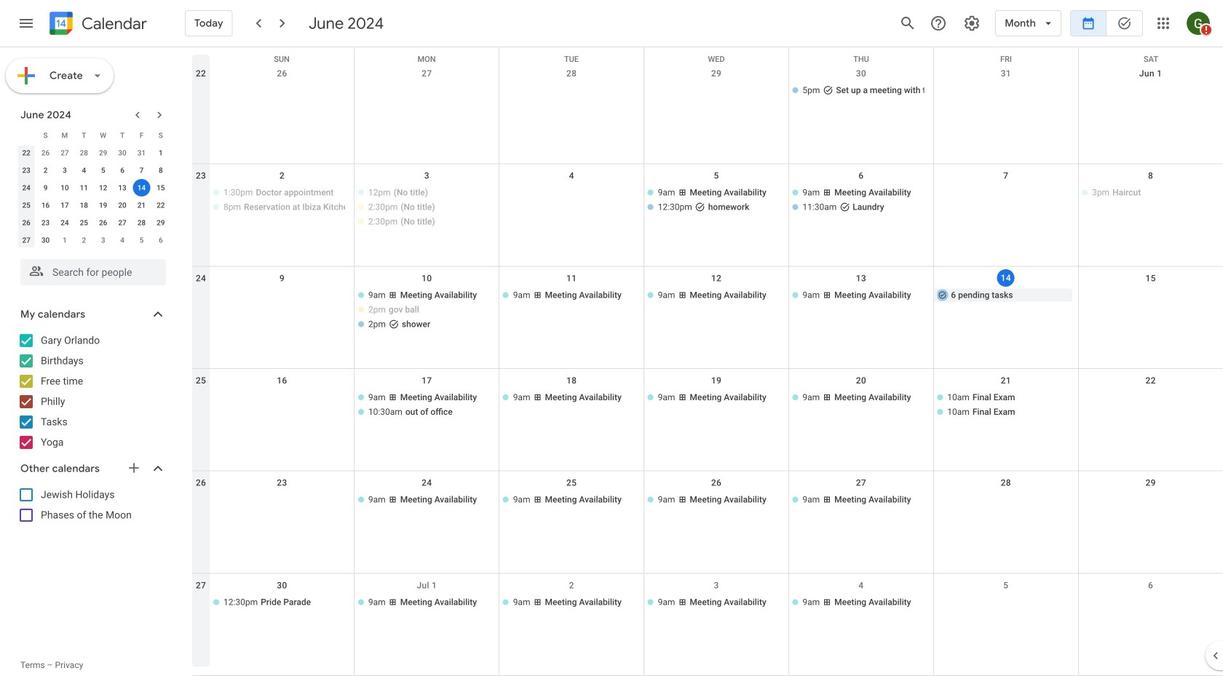 Task type: locate. For each thing, give the bounding box(es) containing it.
21 element
[[133, 197, 150, 214]]

2 element
[[37, 162, 54, 179]]

17 element
[[56, 197, 74, 214]]

may 27 element
[[56, 144, 74, 162]]

18 element
[[75, 197, 93, 214]]

main drawer image
[[17, 15, 35, 32]]

14, today element
[[133, 179, 150, 197]]

7 element
[[133, 162, 150, 179]]

july 6 element
[[152, 232, 170, 249]]

12 element
[[94, 179, 112, 197]]

row group
[[17, 144, 170, 249]]

settings menu image
[[964, 15, 981, 32]]

add other calendars image
[[127, 461, 141, 476]]

july 5 element
[[133, 232, 150, 249]]

row group inside june 2024 "grid"
[[17, 144, 170, 249]]

4 element
[[75, 162, 93, 179]]

28 element
[[133, 214, 150, 232]]

heading
[[79, 15, 147, 32]]

6 element
[[114, 162, 131, 179]]

19 element
[[94, 197, 112, 214]]

grid
[[192, 47, 1223, 676]]

row
[[192, 47, 1223, 69], [192, 62, 1223, 164], [17, 127, 170, 144], [17, 144, 170, 162], [17, 162, 170, 179], [192, 164, 1223, 267], [17, 179, 170, 197], [17, 197, 170, 214], [17, 214, 170, 232], [17, 232, 170, 249], [192, 267, 1223, 369], [192, 369, 1223, 472], [192, 472, 1223, 574], [192, 574, 1223, 676]]

25 element
[[75, 214, 93, 232]]

may 31 element
[[133, 144, 150, 162]]

may 29 element
[[94, 144, 112, 162]]

26 element
[[94, 214, 112, 232]]

cell
[[210, 84, 355, 98], [355, 84, 499, 98], [934, 84, 1079, 98], [1079, 84, 1223, 98], [132, 179, 151, 197], [210, 186, 355, 230], [355, 186, 499, 230], [499, 186, 644, 230], [644, 186, 789, 230], [789, 186, 934, 230], [934, 186, 1079, 230], [210, 289, 355, 332], [355, 289, 499, 332], [1079, 289, 1223, 332], [210, 391, 355, 420], [355, 391, 499, 420], [934, 391, 1079, 420], [1079, 391, 1223, 420], [210, 493, 355, 508], [934, 493, 1079, 508], [1079, 493, 1223, 508], [934, 596, 1079, 610], [1079, 596, 1223, 610]]

5 element
[[94, 162, 112, 179]]

22 element
[[152, 197, 170, 214]]

16 element
[[37, 197, 54, 214]]

None search field
[[0, 253, 181, 285]]



Task type: describe. For each thing, give the bounding box(es) containing it.
11 element
[[75, 179, 93, 197]]

8 element
[[152, 162, 170, 179]]

24 element
[[56, 214, 74, 232]]

may 28 element
[[75, 144, 93, 162]]

july 3 element
[[94, 232, 112, 249]]

1 element
[[152, 144, 170, 162]]

23 element
[[37, 214, 54, 232]]

july 4 element
[[114, 232, 131, 249]]

27 element
[[114, 214, 131, 232]]

15 element
[[152, 179, 170, 197]]

july 2 element
[[75, 232, 93, 249]]

9 element
[[37, 179, 54, 197]]

13 element
[[114, 179, 131, 197]]

other calendars list
[[3, 484, 181, 527]]

calendar element
[[47, 9, 147, 41]]

july 1 element
[[56, 232, 74, 249]]

10 element
[[56, 179, 74, 197]]

heading inside calendar element
[[79, 15, 147, 32]]

my calendars list
[[3, 329, 181, 454]]

20 element
[[114, 197, 131, 214]]

29 element
[[152, 214, 170, 232]]

cell inside june 2024 "grid"
[[132, 179, 151, 197]]

Search for people text field
[[29, 259, 157, 285]]

may 30 element
[[114, 144, 131, 162]]

may 26 element
[[37, 144, 54, 162]]

3 element
[[56, 162, 74, 179]]

30 element
[[37, 232, 54, 249]]

june 2024 grid
[[14, 127, 170, 249]]



Task type: vqa. For each thing, say whether or not it's contained in the screenshot.
the 27 "element"
yes



